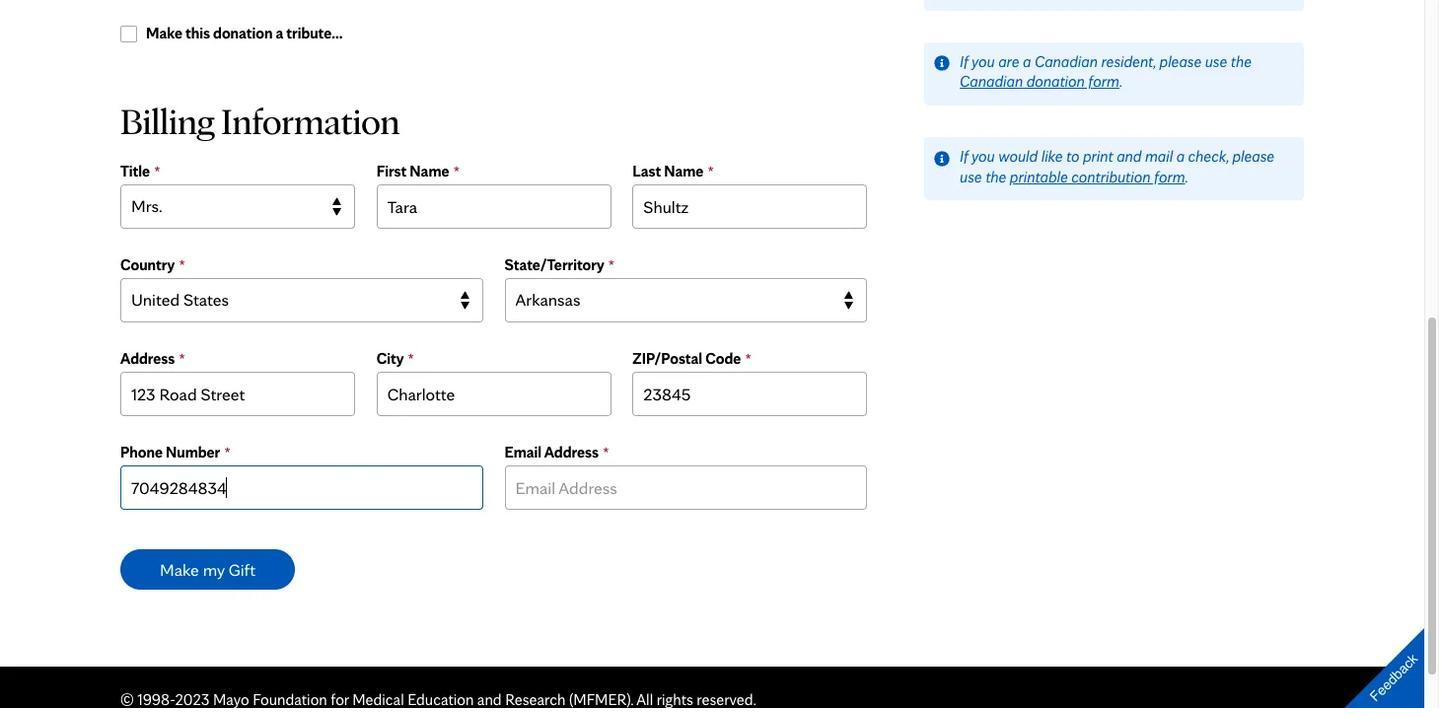 Task type: vqa. For each thing, say whether or not it's contained in the screenshot.
work.
no



Task type: describe. For each thing, give the bounding box(es) containing it.
printable contribution form .
[[1010, 167, 1189, 186]]

a for canadian
[[1023, 52, 1031, 71]]

first
[[377, 162, 407, 181]]

a inside if you would like to print and mail a check, please use the
[[1177, 147, 1185, 166]]

mail
[[1145, 147, 1173, 166]]

number
[[166, 443, 220, 461]]

first name
[[377, 162, 449, 181]]

this
[[186, 24, 210, 43]]

name for last name
[[664, 162, 704, 181]]

make my gift button
[[120, 549, 295, 589]]

please inside if you are a canadian resident, please use the canadian donation form .
[[1160, 52, 1202, 71]]

a for tribute...
[[276, 24, 283, 43]]

last name
[[633, 162, 704, 181]]

phone
[[120, 443, 163, 461]]

email
[[505, 443, 542, 461]]

feedback
[[1367, 651, 1421, 705]]

use inside if you are a canadian resident, please use the canadian donation form .
[[1205, 52, 1228, 71]]

City text field
[[377, 372, 611, 416]]

1 vertical spatial form
[[1154, 167, 1185, 186]]

gift
[[229, 559, 256, 580]]

if you are a canadian resident, please use the canadian donation form .
[[960, 52, 1252, 91]]

if for if you would like to print and mail a check, please use the
[[960, 147, 968, 166]]

zip/postal code
[[633, 349, 741, 368]]

the inside if you would like to print and mail a check, please use the
[[986, 167, 1007, 186]]

info circle image
[[934, 151, 950, 166]]

0 horizontal spatial canadian
[[960, 72, 1023, 91]]

phone number
[[120, 443, 220, 461]]

canadian donation form link
[[960, 72, 1120, 91]]

zip/postal
[[633, 349, 703, 368]]

0 horizontal spatial donation
[[213, 24, 273, 43]]

form inside if you are a canadian resident, please use the canadian donation form .
[[1088, 72, 1120, 91]]

0 vertical spatial canadian
[[1035, 52, 1098, 71]]

tribute...
[[286, 24, 343, 43]]

printable
[[1010, 167, 1068, 186]]

please inside if you would like to print and mail a check, please use the
[[1233, 147, 1275, 166]]

you for would
[[972, 147, 995, 166]]

Phone Number telephone field
[[120, 465, 483, 510]]

and
[[1117, 147, 1142, 166]]

ZIP/Postal Code text field
[[633, 372, 868, 416]]



Task type: locate. For each thing, give the bounding box(es) containing it.
make left this
[[146, 24, 183, 43]]

1 horizontal spatial address
[[544, 443, 599, 461]]

info circle image
[[934, 55, 950, 71]]

if right info circle image
[[960, 52, 968, 71]]

you inside if you are a canadian resident, please use the canadian donation form .
[[972, 52, 995, 71]]

0 horizontal spatial the
[[986, 167, 1007, 186]]

1 horizontal spatial use
[[1205, 52, 1228, 71]]

you for are
[[972, 52, 995, 71]]

city
[[377, 349, 404, 368]]

you
[[972, 52, 995, 71], [972, 147, 995, 166]]

1 vertical spatial if
[[960, 147, 968, 166]]

use
[[1205, 52, 1228, 71], [960, 167, 982, 186]]

0 vertical spatial .
[[1120, 72, 1123, 91]]

are
[[999, 52, 1020, 71]]

2 vertical spatial a
[[1177, 147, 1185, 166]]

donation up like at top
[[1027, 72, 1085, 91]]

printable contribution form link
[[1010, 167, 1185, 186]]

if
[[960, 52, 968, 71], [960, 147, 968, 166]]

0 horizontal spatial .
[[1120, 72, 1123, 91]]

0 vertical spatial donation
[[213, 24, 273, 43]]

1 horizontal spatial the
[[1231, 52, 1252, 71]]

like
[[1041, 147, 1063, 166]]

1 vertical spatial you
[[972, 147, 995, 166]]

the
[[1231, 52, 1252, 71], [986, 167, 1007, 186]]

1 vertical spatial the
[[986, 167, 1007, 186]]

. inside if you are a canadian resident, please use the canadian donation form .
[[1120, 72, 1123, 91]]

. down the resident,
[[1120, 72, 1123, 91]]

0 vertical spatial the
[[1231, 52, 1252, 71]]

1 if from the top
[[960, 52, 968, 71]]

0 horizontal spatial use
[[960, 167, 982, 186]]

name
[[410, 162, 449, 181], [664, 162, 704, 181]]

1 horizontal spatial name
[[664, 162, 704, 181]]

check,
[[1188, 147, 1229, 166]]

if right info circle icon
[[960, 147, 968, 166]]

0 vertical spatial a
[[276, 24, 283, 43]]

resident,
[[1101, 52, 1156, 71]]

information
[[221, 98, 400, 143]]

1 horizontal spatial canadian
[[1035, 52, 1098, 71]]

donation right this
[[213, 24, 273, 43]]

1 vertical spatial address
[[544, 443, 599, 461]]

use right the resident,
[[1205, 52, 1228, 71]]

form down the resident,
[[1088, 72, 1120, 91]]

First Name text field
[[377, 184, 611, 229]]

0 horizontal spatial name
[[410, 162, 449, 181]]

make for make this donation a tribute...
[[146, 24, 183, 43]]

donation inside if you are a canadian resident, please use the canadian donation form .
[[1027, 72, 1085, 91]]

1 vertical spatial a
[[1023, 52, 1031, 71]]

0 horizontal spatial a
[[276, 24, 283, 43]]

use inside if you would like to print and mail a check, please use the
[[960, 167, 982, 186]]

email address
[[505, 443, 599, 461]]

you inside if you would like to print and mail a check, please use the
[[972, 147, 995, 166]]

please right the resident,
[[1160, 52, 1202, 71]]

feedback button
[[1328, 612, 1439, 708]]

the inside if you are a canadian resident, please use the canadian donation form .
[[1231, 52, 1252, 71]]

1 vertical spatial .
[[1185, 167, 1189, 186]]

1 vertical spatial canadian
[[960, 72, 1023, 91]]

code
[[706, 349, 741, 368]]

Last Name text field
[[633, 184, 868, 229]]

canadian
[[1035, 52, 1098, 71], [960, 72, 1023, 91]]

0 vertical spatial use
[[1205, 52, 1228, 71]]

print
[[1083, 147, 1114, 166]]

canadian up the canadian donation form link
[[1035, 52, 1098, 71]]

1 horizontal spatial donation
[[1027, 72, 1085, 91]]

if you would like to print and mail a check, please use the
[[960, 147, 1275, 186]]

if inside if you are a canadian resident, please use the canadian donation form .
[[960, 52, 968, 71]]

0 vertical spatial please
[[1160, 52, 1202, 71]]

you left would on the top right of page
[[972, 147, 995, 166]]

canadian down the 'are'
[[960, 72, 1023, 91]]

would
[[999, 147, 1038, 166]]

0 vertical spatial make
[[146, 24, 183, 43]]

. down check,
[[1185, 167, 1189, 186]]

name for first name
[[410, 162, 449, 181]]

billing
[[120, 98, 215, 143]]

0 vertical spatial if
[[960, 52, 968, 71]]

you left the 'are'
[[972, 52, 995, 71]]

please
[[1160, 52, 1202, 71], [1233, 147, 1275, 166]]

address right the email
[[544, 443, 599, 461]]

0 horizontal spatial form
[[1088, 72, 1120, 91]]

0 vertical spatial form
[[1088, 72, 1120, 91]]

a left tribute...
[[276, 24, 283, 43]]

title
[[120, 162, 150, 181]]

if inside if you would like to print and mail a check, please use the
[[960, 147, 968, 166]]

1 horizontal spatial .
[[1185, 167, 1189, 186]]

1 horizontal spatial a
[[1023, 52, 1031, 71]]

to
[[1066, 147, 1080, 166]]

1 vertical spatial please
[[1233, 147, 1275, 166]]

1 vertical spatial donation
[[1027, 72, 1085, 91]]

state/territory
[[505, 255, 604, 274]]

contribution
[[1072, 167, 1151, 186]]

billing information
[[120, 98, 400, 143]]

make for make my gift
[[160, 559, 199, 580]]

make
[[146, 24, 183, 43], [160, 559, 199, 580]]

1 name from the left
[[410, 162, 449, 181]]

country
[[120, 255, 175, 274]]

donation
[[213, 24, 273, 43], [1027, 72, 1085, 91]]

1 vertical spatial make
[[160, 559, 199, 580]]

Email Address email field
[[505, 465, 868, 510]]

make this donation a tribute...
[[146, 24, 343, 43]]

2 you from the top
[[972, 147, 995, 166]]

make my gift
[[160, 559, 256, 580]]

1 horizontal spatial form
[[1154, 167, 1185, 186]]

1 vertical spatial use
[[960, 167, 982, 186]]

Address text field
[[120, 372, 355, 416]]

0 horizontal spatial please
[[1160, 52, 1202, 71]]

last
[[633, 162, 661, 181]]

1 horizontal spatial please
[[1233, 147, 1275, 166]]

1 you from the top
[[972, 52, 995, 71]]

0 horizontal spatial address
[[120, 349, 175, 368]]

a right mail
[[1177, 147, 1185, 166]]

a right the 'are'
[[1023, 52, 1031, 71]]

2 if from the top
[[960, 147, 968, 166]]

my
[[203, 559, 225, 580]]

address down country
[[120, 349, 175, 368]]

0 vertical spatial address
[[120, 349, 175, 368]]

form down mail
[[1154, 167, 1185, 186]]

a inside if you are a canadian resident, please use the canadian donation form .
[[1023, 52, 1031, 71]]

form
[[1088, 72, 1120, 91], [1154, 167, 1185, 186]]

name right last
[[664, 162, 704, 181]]

make left the my
[[160, 559, 199, 580]]

make inside button
[[160, 559, 199, 580]]

a
[[276, 24, 283, 43], [1023, 52, 1031, 71], [1177, 147, 1185, 166]]

use left printable
[[960, 167, 982, 186]]

if for if you are a canadian resident, please use the canadian donation form .
[[960, 52, 968, 71]]

name right first
[[410, 162, 449, 181]]

address
[[120, 349, 175, 368], [544, 443, 599, 461]]

2 name from the left
[[664, 162, 704, 181]]

.
[[1120, 72, 1123, 91], [1185, 167, 1189, 186]]

please right check,
[[1233, 147, 1275, 166]]

0 vertical spatial you
[[972, 52, 995, 71]]

2 horizontal spatial a
[[1177, 147, 1185, 166]]



